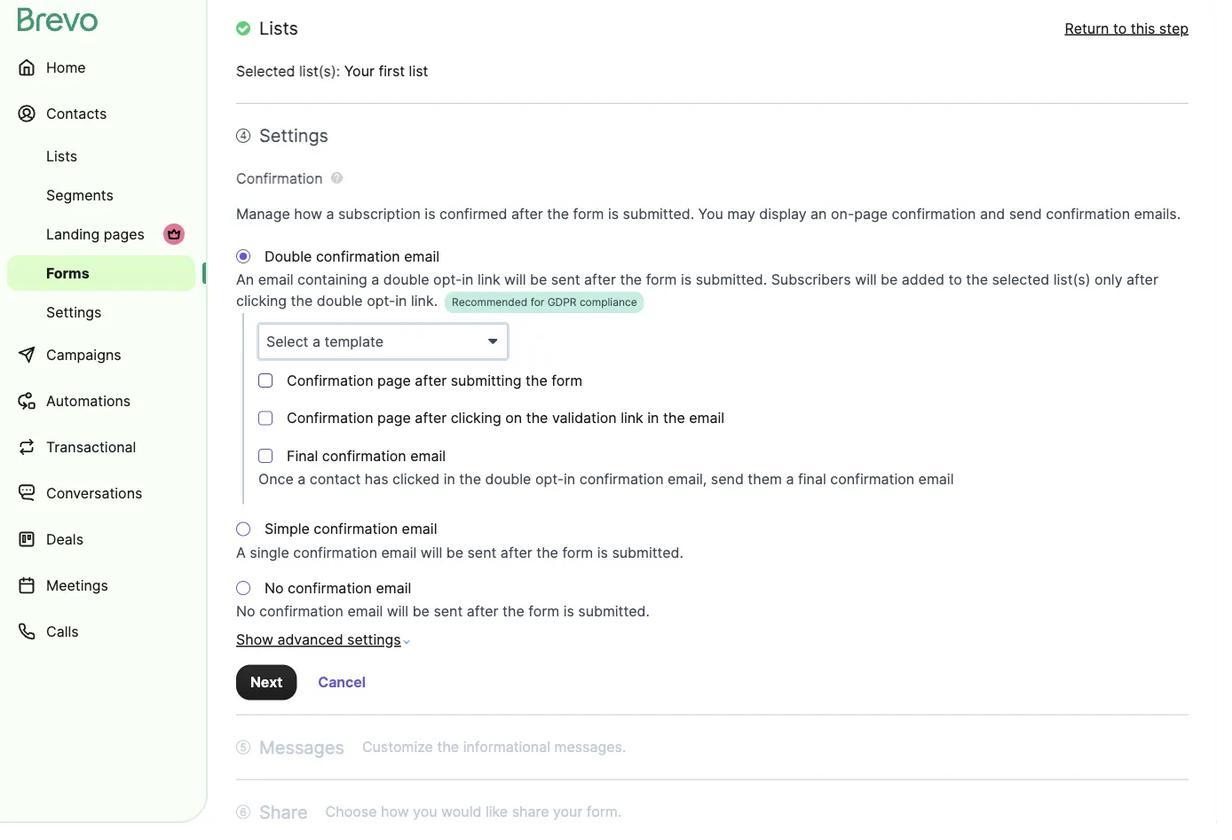 Task type: describe. For each thing, give the bounding box(es) containing it.
step
[[1159, 20, 1189, 37]]

form.
[[587, 804, 621, 822]]

conversations
[[46, 485, 142, 502]]

final confirmation email
[[287, 448, 446, 465]]

transactional link
[[7, 426, 195, 469]]

landing
[[46, 225, 100, 243]]

to inside the an email containing a double opt-in link will be sent after the form is submitted. subscribers will be added to the selected list(s) only after clicking the double opt-in link.
[[949, 272, 962, 289]]

on-
[[831, 206, 854, 223]]

return to this step
[[1065, 20, 1189, 37]]

1 horizontal spatial opt-
[[433, 272, 462, 289]]

only
[[1095, 272, 1123, 289]]

return to this step button
[[1065, 18, 1189, 40]]

choose how you would like share your form.
[[325, 804, 621, 822]]

subscribers
[[771, 272, 851, 289]]

first
[[379, 63, 405, 80]]

selected list(s): your first list
[[236, 63, 428, 80]]

link.
[[411, 293, 438, 310]]

list
[[409, 63, 428, 80]]

segments
[[46, 186, 114, 204]]

next
[[250, 675, 283, 692]]

page for confirmation page after clicking on the validation link in the email
[[377, 410, 411, 427]]

forms
[[46, 265, 89, 282]]

confirmation up the list(s)
[[1046, 206, 1130, 223]]

simple
[[265, 521, 310, 538]]

confirmation for confirmation
[[236, 170, 323, 187]]

campaigns link
[[7, 334, 195, 376]]

landing pages
[[46, 225, 145, 243]]

in right clicked
[[444, 471, 455, 489]]

customize the informational messages.
[[362, 739, 626, 757]]

email,
[[668, 471, 707, 489]]

be up for
[[530, 272, 547, 289]]

subscription
[[338, 206, 421, 223]]

confirmation up the show advanced settings
[[288, 580, 372, 597]]

an email containing a double opt-in link will be sent after the form is submitted. subscribers will be added to the selected list(s) only after clicking the double opt-in link.
[[236, 272, 1158, 310]]

advanced
[[277, 632, 343, 649]]

in right validation
[[647, 410, 659, 427]]

deals
[[46, 531, 83, 548]]

lists link
[[7, 138, 195, 174]]

sent inside the an email containing a double opt-in link will be sent after the form is submitted. subscribers will be added to the selected list(s) only after clicking the double opt-in link.
[[551, 272, 580, 289]]

cancel button
[[304, 666, 380, 701]]

this
[[1131, 20, 1155, 37]]

0 vertical spatial lists
[[259, 18, 298, 40]]

may
[[727, 206, 755, 223]]

0 vertical spatial double
[[383, 272, 429, 289]]

confirmation for confirmation page after clicking on the validation link in the email
[[287, 410, 373, 427]]

emails.
[[1134, 206, 1181, 223]]

a single confirmation email will be sent after the form is submitted.
[[236, 545, 683, 562]]

a inside the an email containing a double opt-in link will be sent after the form is submitted. subscribers will be added to the selected list(s) only after clicking the double opt-in link.
[[371, 272, 379, 289]]

link for in
[[621, 410, 643, 427]]

like
[[485, 804, 508, 822]]

your
[[344, 63, 375, 80]]

2 vertical spatial opt-
[[535, 471, 564, 489]]

pages
[[104, 225, 145, 243]]

confirmation left email,
[[579, 471, 664, 489]]

on
[[505, 410, 522, 427]]

you
[[698, 206, 723, 223]]

single
[[250, 545, 289, 562]]

for
[[531, 297, 544, 309]]

an
[[236, 272, 254, 289]]

no confirmation email will be sent after the form is submitted.
[[236, 604, 650, 621]]

is inside the an email containing a double opt-in link will be sent after the form is submitted. subscribers will be added to the selected list(s) only after clicking the double opt-in link.
[[681, 272, 692, 289]]

a up double confirmation email
[[326, 206, 334, 223]]

no for no confirmation email
[[265, 580, 284, 597]]

0 vertical spatial send
[[1009, 206, 1042, 223]]

home
[[46, 59, 86, 76]]

confirmation left and
[[892, 206, 976, 223]]

in down validation
[[564, 471, 575, 489]]

home link
[[7, 46, 195, 89]]

segments link
[[7, 178, 195, 213]]

choose
[[325, 804, 377, 822]]

gdpr
[[547, 297, 577, 309]]

settings link
[[7, 295, 195, 330]]

list(s)
[[1053, 272, 1091, 289]]

once a contact has clicked in the double opt-in confirmation email, send them a final confirmation email
[[258, 471, 954, 489]]

left___rvooi image
[[167, 227, 181, 241]]

display
[[759, 206, 807, 223]]

recommended
[[452, 297, 528, 309]]

them
[[748, 471, 782, 489]]

simple confirmation email
[[265, 521, 437, 538]]

form inside the an email containing a double opt-in link will be sent after the form is submitted. subscribers will be added to the selected list(s) only after clicking the double opt-in link.
[[646, 272, 677, 289]]

confirmation for confirmation page after submitting the form
[[287, 372, 373, 390]]

contacts
[[46, 105, 107, 122]]

confirmation up the containing
[[316, 248, 400, 265]]

return
[[1065, 20, 1109, 37]]

conversations link
[[7, 472, 195, 515]]

confirmation up advanced
[[259, 604, 343, 621]]

share
[[512, 804, 549, 822]]

meetings link
[[7, 565, 195, 607]]

has
[[365, 471, 388, 489]]

campaigns
[[46, 346, 121, 364]]

compliance
[[580, 297, 637, 309]]



Task type: locate. For each thing, give the bounding box(es) containing it.
recommended for gdpr compliance
[[452, 297, 637, 309]]

no confirmation email
[[265, 580, 411, 597]]

5
[[240, 742, 246, 755]]

to
[[1113, 20, 1127, 37], [949, 272, 962, 289]]

transactional
[[46, 439, 136, 456]]

you
[[413, 804, 437, 822]]

page for confirmation page after submitting the form
[[377, 372, 411, 390]]

1 horizontal spatial to
[[1113, 20, 1127, 37]]

meetings
[[46, 577, 108, 594]]

0 vertical spatial page
[[854, 206, 888, 223]]

clicking
[[236, 293, 287, 310], [451, 410, 501, 427]]

6
[[240, 807, 247, 819]]

clicking inside the an email containing a double opt-in link will be sent after the form is submitted. subscribers will be added to the selected list(s) only after clicking the double opt-in link.
[[236, 293, 287, 310]]

no
[[265, 580, 284, 597], [236, 604, 255, 621]]

double down the containing
[[317, 293, 363, 310]]

submitted. inside the an email containing a double opt-in link will be sent after the form is submitted. subscribers will be added to the selected list(s) only after clicking the double opt-in link.
[[696, 272, 767, 289]]

confirmation down simple confirmation email
[[293, 545, 377, 562]]

your
[[553, 804, 583, 822]]

0 vertical spatial opt-
[[433, 272, 462, 289]]

0 horizontal spatial lists
[[46, 147, 77, 165]]

0 horizontal spatial double
[[317, 293, 363, 310]]

2 vertical spatial confirmation
[[287, 410, 373, 427]]

contacts link
[[7, 92, 195, 135]]

and
[[980, 206, 1005, 223]]

how for manage
[[294, 206, 322, 223]]

1 horizontal spatial double
[[383, 272, 429, 289]]

2 horizontal spatial opt-
[[535, 471, 564, 489]]

opt- down validation
[[535, 471, 564, 489]]

link up recommended
[[478, 272, 500, 289]]

will up no confirmation email will be sent after the form is submitted.
[[421, 545, 442, 562]]

1 horizontal spatial link
[[621, 410, 643, 427]]

no down single
[[265, 580, 284, 597]]

lists
[[259, 18, 298, 40], [46, 147, 77, 165]]

forms link
[[7, 256, 195, 291]]

contact
[[310, 471, 361, 489]]

final
[[287, 448, 318, 465]]

0 horizontal spatial opt-
[[367, 293, 395, 310]]

send left the them
[[711, 471, 744, 489]]

link for will
[[478, 272, 500, 289]]

settings down forms
[[46, 304, 102, 321]]

0 horizontal spatial to
[[949, 272, 962, 289]]

submitting
[[451, 372, 522, 390]]

0 horizontal spatial settings
[[46, 304, 102, 321]]

how left you
[[381, 804, 409, 822]]

2 vertical spatial page
[[377, 410, 411, 427]]

in up recommended
[[462, 272, 474, 289]]

will up recommended
[[504, 272, 526, 289]]

clicked
[[392, 471, 440, 489]]

1 vertical spatial no
[[236, 604, 255, 621]]

1 vertical spatial how
[[381, 804, 409, 822]]

0 horizontal spatial sent
[[434, 604, 463, 621]]

messages.
[[554, 739, 626, 757]]

after
[[511, 206, 543, 223], [584, 272, 616, 289], [1127, 272, 1158, 289], [415, 372, 447, 390], [415, 410, 447, 427], [501, 545, 532, 562], [467, 604, 499, 621]]

1 vertical spatial send
[[711, 471, 744, 489]]

0 vertical spatial to
[[1113, 20, 1127, 37]]

will right subscribers
[[855, 272, 877, 289]]

no up show
[[236, 604, 255, 621]]

submitted.
[[623, 206, 694, 223], [696, 272, 767, 289], [612, 545, 683, 562], [578, 604, 650, 621]]

deals link
[[7, 518, 195, 561]]

list(s):
[[299, 63, 340, 80]]

sent up gdpr
[[551, 272, 580, 289]]

2 vertical spatial sent
[[434, 604, 463, 621]]

a down double confirmation email
[[371, 272, 379, 289]]

1 vertical spatial link
[[621, 410, 643, 427]]

0 horizontal spatial no
[[236, 604, 255, 621]]

once
[[258, 471, 294, 489]]

0 horizontal spatial link
[[478, 272, 500, 289]]

in left the link.
[[395, 293, 407, 310]]

clicking left the "on"
[[451, 410, 501, 427]]

confirmed
[[439, 206, 507, 223]]

confirmation page after submitting the form
[[287, 372, 582, 390]]

next button
[[236, 666, 297, 701]]

how
[[294, 206, 322, 223], [381, 804, 409, 822]]

be down a single confirmation email will be sent after the form is submitted.
[[412, 604, 430, 621]]

link inside the an email containing a double opt-in link will be sent after the form is submitted. subscribers will be added to the selected list(s) only after clicking the double opt-in link.
[[478, 272, 500, 289]]

send
[[1009, 206, 1042, 223], [711, 471, 744, 489]]

0 horizontal spatial send
[[711, 471, 744, 489]]

1 vertical spatial page
[[377, 372, 411, 390]]

2 horizontal spatial double
[[485, 471, 531, 489]]

0 vertical spatial how
[[294, 206, 322, 223]]

sent up no confirmation email will be sent after the form is submitted.
[[467, 545, 497, 562]]

1 horizontal spatial how
[[381, 804, 409, 822]]

confirmation
[[892, 206, 976, 223], [1046, 206, 1130, 223], [316, 248, 400, 265], [322, 448, 406, 465], [579, 471, 664, 489], [830, 471, 914, 489], [314, 521, 398, 538], [293, 545, 377, 562], [288, 580, 372, 597], [259, 604, 343, 621]]

1 horizontal spatial sent
[[467, 545, 497, 562]]

an
[[811, 206, 827, 223]]

confirmation down contact
[[314, 521, 398, 538]]

messages
[[259, 737, 344, 759]]

the
[[547, 206, 569, 223], [620, 272, 642, 289], [966, 272, 988, 289], [291, 293, 313, 310], [526, 372, 548, 390], [526, 410, 548, 427], [663, 410, 685, 427], [459, 471, 481, 489], [536, 545, 558, 562], [502, 604, 524, 621], [437, 739, 459, 757]]

be left added
[[881, 272, 898, 289]]

a left final
[[786, 471, 794, 489]]

is
[[425, 206, 435, 223], [608, 206, 619, 223], [681, 272, 692, 289], [597, 545, 608, 562], [563, 604, 574, 621]]

selected
[[992, 272, 1049, 289]]

settings
[[259, 125, 329, 147], [46, 304, 102, 321]]

link right validation
[[621, 410, 643, 427]]

1 vertical spatial to
[[949, 272, 962, 289]]

a
[[236, 545, 246, 562]]

0 horizontal spatial clicking
[[236, 293, 287, 310]]

automations link
[[7, 380, 195, 423]]

lists right return 'image'
[[259, 18, 298, 40]]

1 vertical spatial settings
[[46, 304, 102, 321]]

to right added
[[949, 272, 962, 289]]

final
[[798, 471, 826, 489]]

cancel
[[318, 675, 366, 692]]

1 horizontal spatial settings
[[259, 125, 329, 147]]

added
[[902, 272, 945, 289]]

1 horizontal spatial no
[[265, 580, 284, 597]]

containing
[[297, 272, 367, 289]]

form
[[573, 206, 604, 223], [646, 272, 677, 289], [552, 372, 582, 390], [562, 545, 593, 562], [528, 604, 559, 621]]

selected
[[236, 63, 295, 80]]

return image
[[236, 22, 250, 36]]

1 vertical spatial clicking
[[451, 410, 501, 427]]

opt- up the link.
[[433, 272, 462, 289]]

settings inside settings link
[[46, 304, 102, 321]]

to inside button
[[1113, 20, 1127, 37]]

to left this
[[1113, 20, 1127, 37]]

0 vertical spatial link
[[478, 272, 500, 289]]

manage how a subscription is confirmed after the form is submitted. you may display an on-page confirmation and send confirmation emails.
[[236, 206, 1181, 223]]

how right manage
[[294, 206, 322, 223]]

lists up segments
[[46, 147, 77, 165]]

double up the link.
[[383, 272, 429, 289]]

be up no confirmation email will be sent after the form is submitted.
[[446, 545, 463, 562]]

2 horizontal spatial sent
[[551, 272, 580, 289]]

email inside the an email containing a double opt-in link will be sent after the form is submitted. subscribers will be added to the selected list(s) only after clicking the double opt-in link.
[[258, 272, 293, 289]]

0 vertical spatial confirmation
[[236, 170, 323, 187]]

how for choose
[[381, 804, 409, 822]]

1 horizontal spatial send
[[1009, 206, 1042, 223]]

0 vertical spatial sent
[[551, 272, 580, 289]]

sent
[[551, 272, 580, 289], [467, 545, 497, 562], [434, 604, 463, 621]]

1 vertical spatial sent
[[467, 545, 497, 562]]

automations
[[46, 392, 131, 410]]

will up settings
[[387, 604, 408, 621]]

confirmation page after clicking on the validation link in the email
[[287, 410, 724, 427]]

0 vertical spatial no
[[265, 580, 284, 597]]

confirmation up has
[[322, 448, 406, 465]]

show advanced settings
[[236, 632, 401, 649]]

validation
[[552, 410, 617, 427]]

a down final
[[298, 471, 306, 489]]

1 vertical spatial confirmation
[[287, 372, 373, 390]]

would
[[441, 804, 481, 822]]

4
[[240, 130, 247, 142]]

1 horizontal spatial clicking
[[451, 410, 501, 427]]

double confirmation email
[[265, 248, 439, 265]]

2 vertical spatial double
[[485, 471, 531, 489]]

0 vertical spatial clicking
[[236, 293, 287, 310]]

customize
[[362, 739, 433, 757]]

page
[[854, 206, 888, 223], [377, 372, 411, 390], [377, 410, 411, 427]]

manage
[[236, 206, 290, 223]]

1 vertical spatial double
[[317, 293, 363, 310]]

show
[[236, 632, 273, 649]]

clicking down an
[[236, 293, 287, 310]]

0 horizontal spatial how
[[294, 206, 322, 223]]

send right and
[[1009, 206, 1042, 223]]

double down confirmation page after clicking on the validation link in the email
[[485, 471, 531, 489]]

confirmation right final
[[830, 471, 914, 489]]

1 vertical spatial opt-
[[367, 293, 395, 310]]

0 vertical spatial settings
[[259, 125, 329, 147]]

opt- left the link.
[[367, 293, 395, 310]]

no for no confirmation email will be sent after the form is submitted.
[[236, 604, 255, 621]]

1 vertical spatial lists
[[46, 147, 77, 165]]

sent down a single confirmation email will be sent after the form is submitted.
[[434, 604, 463, 621]]

settings right 4
[[259, 125, 329, 147]]

1 horizontal spatial lists
[[259, 18, 298, 40]]

a
[[326, 206, 334, 223], [371, 272, 379, 289], [298, 471, 306, 489], [786, 471, 794, 489]]



Task type: vqa. For each thing, say whether or not it's contained in the screenshot.
1st not from left
no



